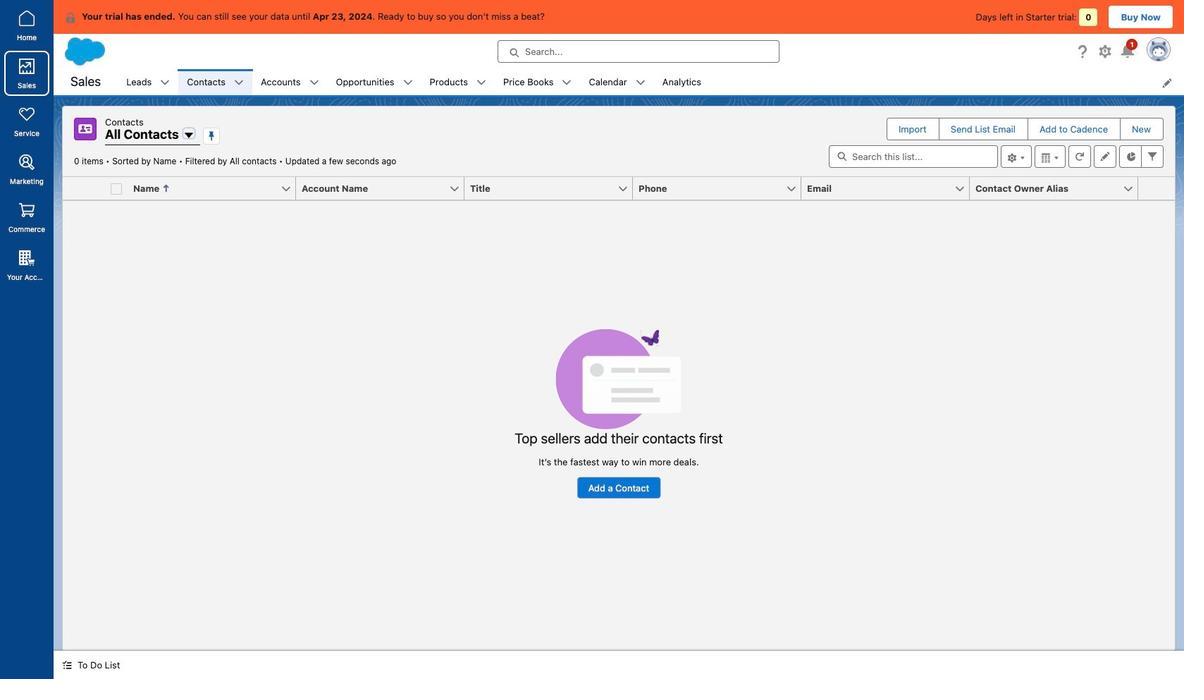 Task type: locate. For each thing, give the bounding box(es) containing it.
text default image for first list item from the right
[[636, 78, 646, 88]]

cell
[[105, 177, 128, 200]]

action image
[[1139, 177, 1176, 200]]

text default image
[[309, 78, 319, 88], [477, 78, 487, 88], [562, 78, 572, 88], [636, 78, 646, 88], [62, 660, 72, 670]]

item number image
[[63, 177, 105, 200]]

cell inside all contacts|contacts|list view element
[[105, 177, 128, 200]]

item number element
[[63, 177, 105, 200]]

email element
[[802, 177, 979, 200]]

text default image for first list item
[[160, 78, 170, 88]]

all contacts|contacts|list view element
[[62, 106, 1176, 651]]

action element
[[1139, 177, 1176, 200]]

text default image
[[65, 12, 76, 23], [160, 78, 170, 88], [234, 78, 244, 88], [403, 78, 413, 88]]

Search All Contacts list view. search field
[[829, 145, 999, 168]]

all contacts status
[[74, 156, 286, 166]]

list item
[[118, 69, 179, 95], [179, 69, 253, 95], [253, 69, 328, 95], [328, 69, 421, 95], [421, 69, 495, 95], [495, 69, 581, 95], [581, 69, 654, 95]]

text default image for 2nd list item
[[234, 78, 244, 88]]

status
[[515, 329, 723, 498]]

contact owner alias element
[[970, 177, 1147, 200]]

3 list item from the left
[[253, 69, 328, 95]]

list
[[118, 69, 1185, 95]]



Task type: vqa. For each thing, say whether or not it's contained in the screenshot.
text default icon associated with seventh list item from the right
yes



Task type: describe. For each thing, give the bounding box(es) containing it.
phone element
[[633, 177, 810, 200]]

text default image for fourth list item from the left
[[403, 78, 413, 88]]

1 list item from the left
[[118, 69, 179, 95]]

name element
[[128, 177, 305, 200]]

title element
[[465, 177, 642, 200]]

2 list item from the left
[[179, 69, 253, 95]]

6 list item from the left
[[495, 69, 581, 95]]

status inside all contacts|contacts|list view element
[[515, 329, 723, 498]]

4 list item from the left
[[328, 69, 421, 95]]

5 list item from the left
[[421, 69, 495, 95]]

text default image for 5th list item from left
[[477, 78, 487, 88]]

contacts image
[[74, 118, 97, 140]]

text default image for 6th list item
[[562, 78, 572, 88]]

account name element
[[296, 177, 473, 200]]

text default image for 5th list item from the right
[[309, 78, 319, 88]]

7 list item from the left
[[581, 69, 654, 95]]



